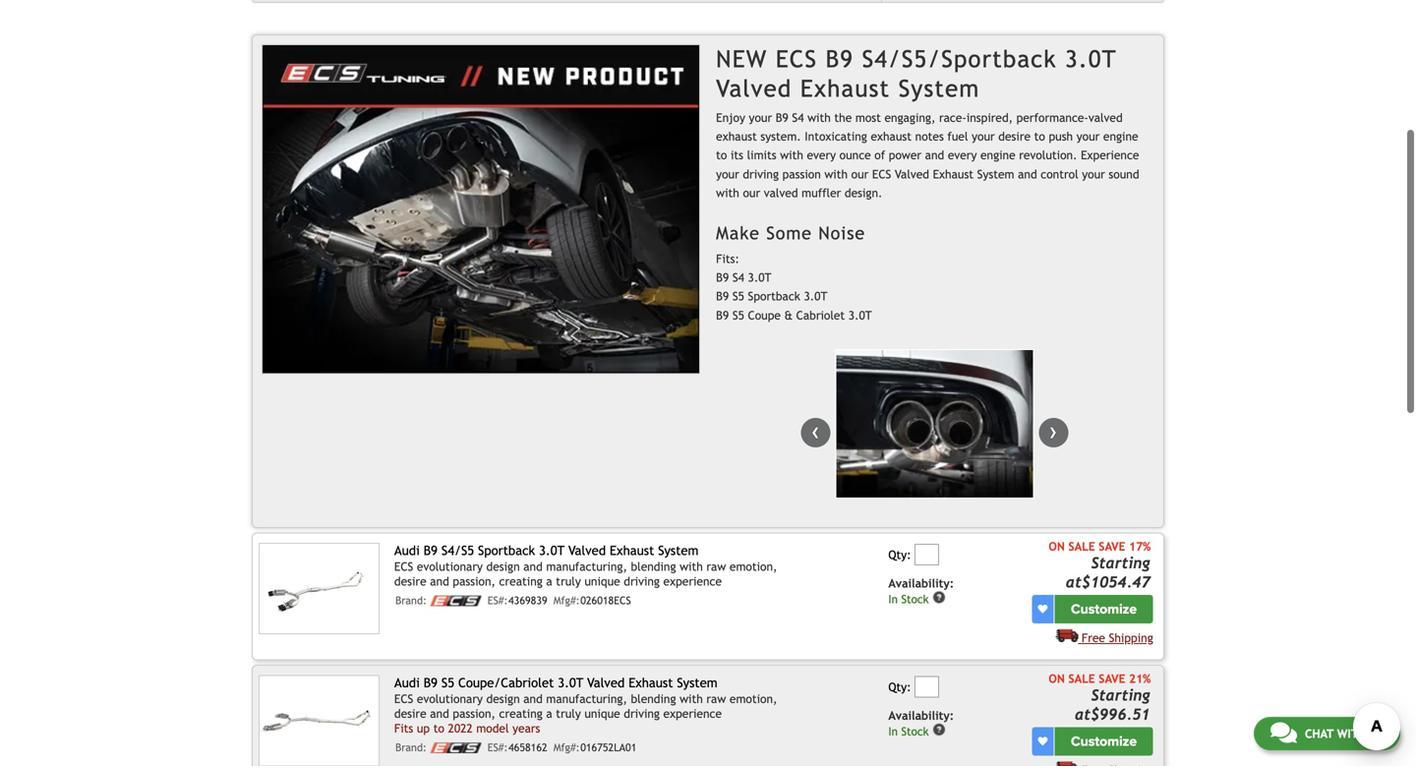 Task type: locate. For each thing, give the bounding box(es) containing it.
question sign image
[[933, 591, 947, 605], [933, 723, 947, 737]]

1 horizontal spatial valved
[[1089, 111, 1123, 124]]

0 vertical spatial to
[[1035, 129, 1046, 143]]

mfg#: right 4369839
[[554, 595, 580, 607]]

s4
[[793, 111, 804, 124], [733, 271, 745, 284]]

1 vertical spatial qty:
[[889, 681, 912, 694]]

s5 inside the audi b9 s5 coupe/cabriolet 3.0t valved exhaust system ecs evolutionary design and manufacturing, blending with raw emotion, desire and passion, creating a truly unique driving experience fits up to 2022 model years
[[442, 676, 455, 691]]

every
[[807, 148, 836, 162], [948, 148, 977, 162]]

passion, inside audi b9 s4/s5 sportback 3.0t valved exhaust system ecs evolutionary design and manufacturing, blending with raw emotion, desire and passion, creating a truly unique driving experience
[[453, 575, 496, 588]]

your right push
[[1077, 129, 1100, 143]]

to inside the audi b9 s5 coupe/cabriolet 3.0t valved exhaust system ecs evolutionary design and manufacturing, blending with raw emotion, desire and passion, creating a truly unique driving experience fits up to 2022 model years
[[434, 722, 445, 735]]

1 vertical spatial valved
[[764, 186, 799, 200]]

save
[[1099, 540, 1126, 553], [1099, 672, 1126, 686]]

0 vertical spatial starting
[[1092, 554, 1151, 572]]

es#: down model
[[488, 742, 508, 754]]

2 unique from the top
[[585, 707, 621, 721]]

1 on from the top
[[1049, 540, 1066, 553]]

audi for $996.51
[[394, 676, 420, 691]]

save for $996.51
[[1099, 672, 1126, 686]]

2 design from the top
[[487, 692, 520, 706]]

0 vertical spatial starting at
[[1066, 554, 1151, 591]]

system
[[899, 75, 981, 102], [978, 167, 1015, 181], [658, 543, 699, 558], [677, 676, 718, 691]]

audi b9 s5 coupe/cabriolet 3.0t valved exhaust system ecs evolutionary design and manufacturing, blending with raw emotion, desire and passion, creating a truly unique driving experience fits up to 2022 model years
[[394, 676, 778, 735]]

1 in from the top
[[889, 593, 898, 606]]

0 vertical spatial sportback
[[748, 289, 801, 303]]

desire inside the audi b9 s5 coupe/cabriolet 3.0t valved exhaust system ecs evolutionary design and manufacturing, blending with raw emotion, desire and passion, creating a truly unique driving experience fits up to 2022 model years
[[394, 707, 427, 721]]

driving down the limits
[[743, 167, 779, 181]]

3.0t right coupe/cabriolet
[[558, 676, 584, 691]]

1 vertical spatial question sign image
[[933, 723, 947, 737]]

unique up 016752la01
[[585, 707, 621, 721]]

1 customize from the top
[[1072, 601, 1138, 618]]

blending up 026018ecs
[[631, 560, 676, 574]]

availability: in stock
[[889, 577, 955, 606], [889, 709, 955, 739]]

0 vertical spatial raw
[[707, 560, 726, 574]]

sound
[[1109, 167, 1140, 181]]

passion,
[[453, 575, 496, 588], [453, 707, 496, 721]]

2 qty: from the top
[[889, 681, 912, 694]]

sale up $1054.47
[[1069, 540, 1096, 553]]

a
[[546, 575, 553, 588], [546, 707, 553, 721]]

desire right es#4369839 - 026018ecs - audi b9 s4/s5 sportback 3.0t valved exhaust system - ecs evolutionary design and manufacturing, blending with raw emotion, desire and passion, creating a truly unique driving experience - ecs - audi "image"
[[394, 575, 427, 588]]

2 audi from the top
[[394, 676, 420, 691]]

truly down audi b9 s5 coupe/cabriolet 3.0t valved exhaust system link on the bottom
[[556, 707, 581, 721]]

truly up es#: 4369839 mfg#: 026018ecs at the left bottom of the page
[[556, 575, 581, 588]]

3.0t up performance-
[[1066, 45, 1117, 73]]

1 evolutionary from the top
[[417, 560, 483, 574]]

in for $1054.47
[[889, 593, 898, 606]]

blending up 016752la01
[[631, 692, 676, 706]]

1 raw from the top
[[707, 560, 726, 574]]

system inside audi b9 s4/s5 sportback 3.0t valved exhaust system ecs evolutionary design and manufacturing, blending with raw emotion, desire and passion, creating a truly unique driving experience
[[658, 543, 699, 558]]

design inside audi b9 s4/s5 sportback 3.0t valved exhaust system ecs evolutionary design and manufacturing, blending with raw emotion, desire and passion, creating a truly unique driving experience
[[487, 560, 520, 574]]

starting up $996.51
[[1092, 687, 1151, 705]]

0 horizontal spatial sportback
[[478, 543, 535, 558]]

control
[[1041, 167, 1079, 181]]

2 manufacturing, from the top
[[546, 692, 628, 706]]

3.0t up es#: 4369839 mfg#: 026018ecs at the left bottom of the page
[[539, 543, 565, 558]]

3.0t inside audi b9 s4/s5 sportback 3.0t valved exhaust system ecs evolutionary design and manufacturing, blending with raw emotion, desire and passion, creating a truly unique driving experience
[[539, 543, 565, 558]]

2 question sign image from the top
[[933, 723, 947, 737]]

b9
[[826, 45, 854, 73], [776, 111, 789, 124], [716, 271, 729, 284], [716, 289, 729, 303], [716, 308, 729, 322], [424, 543, 438, 558], [424, 676, 438, 691]]

brand:
[[396, 595, 427, 607], [396, 742, 427, 754]]

1 vertical spatial availability:
[[889, 709, 955, 723]]

2022
[[448, 722, 473, 735]]

truly inside the audi b9 s5 coupe/cabriolet 3.0t valved exhaust system ecs evolutionary design and manufacturing, blending with raw emotion, desire and passion, creating a truly unique driving experience fits up to 2022 model years
[[556, 707, 581, 721]]

evolutionary for $1054.47
[[417, 560, 483, 574]]

on sale save 17%
[[1049, 540, 1152, 553]]

manufacturing, inside audi b9 s4/s5 sportback 3.0t valved exhaust system ecs evolutionary design and manufacturing, blending with raw emotion, desire and passion, creating a truly unique driving experience
[[546, 560, 628, 574]]

0 vertical spatial blending
[[631, 560, 676, 574]]

our
[[852, 167, 869, 181], [743, 186, 761, 200]]

0 vertical spatial save
[[1099, 540, 1126, 553]]

design for $996.51
[[487, 692, 520, 706]]

sportback up coupe
[[748, 289, 801, 303]]

at down the on sale save 17%
[[1066, 574, 1082, 591]]

1 vertical spatial passion,
[[453, 707, 496, 721]]

1 horizontal spatial sportback
[[748, 289, 801, 303]]

on
[[1049, 540, 1066, 553], [1049, 672, 1066, 686]]

0 vertical spatial ecs - corporate logo image
[[431, 596, 482, 607]]

1 vertical spatial brand:
[[396, 742, 427, 754]]

blending inside the audi b9 s5 coupe/cabriolet 3.0t valved exhaust system ecs evolutionary design and manufacturing, blending with raw emotion, desire and passion, creating a truly unique driving experience fits up to 2022 model years
[[631, 692, 676, 706]]

1 experience from the top
[[664, 575, 722, 588]]

ecs right new
[[776, 45, 818, 73]]

2 es#: from the top
[[488, 742, 508, 754]]

up
[[417, 722, 430, 735]]

a inside audi b9 s4/s5 sportback 3.0t valved exhaust system ecs evolutionary design and manufacturing, blending with raw emotion, desire and passion, creating a truly unique driving experience
[[546, 575, 553, 588]]

manufacturing, for $1054.47
[[546, 560, 628, 574]]

2 a from the top
[[546, 707, 553, 721]]

1 a from the top
[[546, 575, 553, 588]]

driving for $996.51
[[624, 707, 660, 721]]

2 vertical spatial s5
[[442, 676, 455, 691]]

valved down new
[[716, 75, 793, 102]]

ecs - corporate logo image for $1054.47
[[431, 596, 482, 607]]

1 unique from the top
[[585, 575, 621, 588]]

s4 down "fits:"
[[733, 271, 745, 284]]

1 availability: in stock from the top
[[889, 577, 955, 606]]

0 vertical spatial evolutionary
[[417, 560, 483, 574]]

unique up 026018ecs
[[585, 575, 621, 588]]

manufacturing, up 026018ecs
[[546, 560, 628, 574]]

a inside the audi b9 s5 coupe/cabriolet 3.0t valved exhaust system ecs evolutionary design and manufacturing, blending with raw emotion, desire and passion, creating a truly unique driving experience fits up to 2022 model years
[[546, 707, 553, 721]]

ecs - corporate logo image down 2022
[[431, 743, 482, 754]]

sportback
[[748, 289, 801, 303], [478, 543, 535, 558]]

brand: right es#4369839 - 026018ecs - audi b9 s4/s5 sportback 3.0t valved exhaust system - ecs evolutionary design and manufacturing, blending with raw emotion, desire and passion, creating a truly unique driving experience - ecs - audi "image"
[[396, 595, 427, 607]]

ecs right es#4369839 - 026018ecs - audi b9 s4/s5 sportback 3.0t valved exhaust system - ecs evolutionary design and manufacturing, blending with raw emotion, desire and passion, creating a truly unique driving experience - ecs - audi "image"
[[394, 560, 414, 574]]

exhaust
[[716, 129, 757, 143], [871, 129, 912, 143]]

0 vertical spatial audi
[[394, 543, 420, 558]]

s4 up 'system.'
[[793, 111, 804, 124]]

availability: for $996.51
[[889, 709, 955, 723]]

emotion,
[[730, 560, 778, 574], [730, 692, 778, 706]]

s4 inside new ecs b9 s4/s5/sportback 3.0t valved exhaust system enjoy your b9 s4 with the most engaging, race-inspired, performance-valved exhaust system. intoxicating exhaust notes fuel your desire to push your engine to its limits with every ounce of power and every engine revolution. experience your driving passion with our ecs valved exhaust system and control your sound with our valved muffler design.
[[793, 111, 804, 124]]

creating inside the audi b9 s5 coupe/cabriolet 3.0t valved exhaust system ecs evolutionary design and manufacturing, blending with raw emotion, desire and passion, creating a truly unique driving experience fits up to 2022 model years
[[499, 707, 543, 721]]

2 availability: from the top
[[889, 709, 955, 723]]

2 vertical spatial driving
[[624, 707, 660, 721]]

0 horizontal spatial s4
[[733, 271, 745, 284]]

s5
[[733, 289, 745, 303], [733, 308, 745, 322], [442, 676, 455, 691]]

es#: 4369839 mfg#: 026018ecs
[[488, 595, 631, 607]]

desire for $996.51
[[394, 707, 427, 721]]

add to wish list image
[[1038, 737, 1048, 747]]

at
[[1066, 574, 1082, 591], [1075, 706, 1091, 724]]

1 ecs - corporate logo image from the top
[[431, 596, 482, 607]]

0 vertical spatial emotion,
[[730, 560, 778, 574]]

its
[[731, 148, 744, 162]]

driving for $1054.47
[[624, 575, 660, 588]]

design inside the audi b9 s5 coupe/cabriolet 3.0t valved exhaust system ecs evolutionary design and manufacturing, blending with raw emotion, desire and passion, creating a truly unique driving experience fits up to 2022 model years
[[487, 692, 520, 706]]

0 vertical spatial customize
[[1072, 601, 1138, 618]]

1 truly from the top
[[556, 575, 581, 588]]

0 horizontal spatial valved
[[764, 186, 799, 200]]

unique inside audi b9 s4/s5 sportback 3.0t valved exhaust system ecs evolutionary design and manufacturing, blending with raw emotion, desire and passion, creating a truly unique driving experience
[[585, 575, 621, 588]]

2 raw from the top
[[707, 692, 726, 706]]

1 vertical spatial unique
[[585, 707, 621, 721]]

0 vertical spatial sale
[[1069, 540, 1096, 553]]

1 creating from the top
[[499, 575, 543, 588]]

2 starting from the top
[[1092, 687, 1151, 705]]

comments image
[[1271, 721, 1298, 745]]

experience inside audi b9 s4/s5 sportback 3.0t valved exhaust system ecs evolutionary design and manufacturing, blending with raw emotion, desire and passion, creating a truly unique driving experience
[[664, 575, 722, 588]]

driving up 016752la01
[[624, 707, 660, 721]]

passion, up 2022
[[453, 707, 496, 721]]

2 evolutionary from the top
[[417, 692, 483, 706]]

s4/s5
[[442, 543, 474, 558]]

1 availability: from the top
[[889, 577, 955, 590]]

brand: down fits
[[396, 742, 427, 754]]

unique
[[585, 575, 621, 588], [585, 707, 621, 721]]

raw inside the audi b9 s5 coupe/cabriolet 3.0t valved exhaust system ecs evolutionary design and manufacturing, blending with raw emotion, desire and passion, creating a truly unique driving experience fits up to 2022 model years
[[707, 692, 726, 706]]

ecs inside audi b9 s4/s5 sportback 3.0t valved exhaust system ecs evolutionary design and manufacturing, blending with raw emotion, desire and passion, creating a truly unique driving experience
[[394, 560, 414, 574]]

inspired,
[[967, 111, 1014, 124]]

1 vertical spatial manufacturing,
[[546, 692, 628, 706]]

2 vertical spatial to
[[434, 722, 445, 735]]

availability: in stock for $1054.47
[[889, 577, 955, 606]]

1 vertical spatial design
[[487, 692, 520, 706]]

driving inside new ecs b9 s4/s5/sportback 3.0t valved exhaust system enjoy your b9 s4 with the most engaging, race-inspired, performance-valved exhaust system. intoxicating exhaust notes fuel your desire to push your engine to its limits with every ounce of power and every engine revolution. experience your driving passion with our ecs valved exhaust system and control your sound with our valved muffler design.
[[743, 167, 779, 181]]

1 customize link from the top
[[1055, 595, 1154, 624]]

1 save from the top
[[1099, 540, 1126, 553]]

to right the up
[[434, 722, 445, 735]]

3.0t inside the audi b9 s5 coupe/cabriolet 3.0t valved exhaust system ecs evolutionary design and manufacturing, blending with raw emotion, desire and passion, creating a truly unique driving experience fits up to 2022 model years
[[558, 676, 584, 691]]

audi inside audi b9 s4/s5 sportback 3.0t valved exhaust system ecs evolutionary design and manufacturing, blending with raw emotion, desire and passion, creating a truly unique driving experience
[[394, 543, 420, 558]]

starting at down the on sale save 17%
[[1066, 554, 1151, 591]]

engaging,
[[885, 111, 936, 124]]

2 save from the top
[[1099, 672, 1126, 686]]

raw
[[707, 560, 726, 574], [707, 692, 726, 706]]

starting
[[1092, 554, 1151, 572], [1092, 687, 1151, 705]]

None text field
[[915, 544, 940, 566]]

sportback inside make some noise fits: b9 s4 3.0t b9 s5 sportback 3.0t b9 s5 coupe & cabriolet 3.0t
[[748, 289, 801, 303]]

1 vertical spatial truly
[[556, 707, 581, 721]]

ecs up fits
[[394, 692, 414, 706]]

3.0t right cabriolet
[[849, 308, 873, 322]]

mfg#: right 4658162
[[554, 742, 580, 754]]

emotion, inside audi b9 s4/s5 sportback 3.0t valved exhaust system ecs evolutionary design and manufacturing, blending with raw emotion, desire and passion, creating a truly unique driving experience
[[730, 560, 778, 574]]

es#: for $1054.47
[[488, 595, 508, 607]]

0 vertical spatial passion,
[[453, 575, 496, 588]]

3.0t
[[1066, 45, 1117, 73], [748, 271, 772, 284], [804, 289, 828, 303], [849, 308, 873, 322], [539, 543, 565, 558], [558, 676, 584, 691]]

0 vertical spatial customize link
[[1055, 595, 1154, 624]]

blending inside audi b9 s4/s5 sportback 3.0t valved exhaust system ecs evolutionary design and manufacturing, blending with raw emotion, desire and passion, creating a truly unique driving experience
[[631, 560, 676, 574]]

save left the "21%"
[[1099, 672, 1126, 686]]

evolutionary inside the audi b9 s5 coupe/cabriolet 3.0t valved exhaust system ecs evolutionary design and manufacturing, blending with raw emotion, desire and passion, creating a truly unique driving experience fits up to 2022 model years
[[417, 692, 483, 706]]

1 vertical spatial mfg#:
[[554, 742, 580, 754]]

to for coupe/cabriolet
[[434, 722, 445, 735]]

starting at
[[1066, 554, 1151, 591], [1075, 687, 1151, 724]]

0 vertical spatial engine
[[1104, 129, 1139, 143]]

customize
[[1072, 601, 1138, 618], [1072, 734, 1138, 750]]

starting up $1054.47
[[1092, 554, 1151, 572]]

2 on from the top
[[1049, 672, 1066, 686]]

sale down free at the right of page
[[1069, 672, 1096, 686]]

1 vertical spatial starting
[[1092, 687, 1151, 705]]

1 vertical spatial evolutionary
[[417, 692, 483, 706]]

1 blending from the top
[[631, 560, 676, 574]]

1 vertical spatial our
[[743, 186, 761, 200]]

engine down inspired, in the right of the page
[[981, 148, 1016, 162]]

us
[[1370, 727, 1384, 741]]

your
[[749, 111, 773, 124], [972, 129, 995, 143], [1077, 129, 1100, 143], [716, 167, 740, 181], [1083, 167, 1106, 181]]

1 vertical spatial stock
[[902, 725, 929, 739]]

1 horizontal spatial exhaust
[[871, 129, 912, 143]]

design
[[487, 560, 520, 574], [487, 692, 520, 706]]

driving inside the audi b9 s5 coupe/cabriolet 3.0t valved exhaust system ecs evolutionary design and manufacturing, blending with raw emotion, desire and passion, creating a truly unique driving experience fits up to 2022 model years
[[624, 707, 660, 721]]

ecs
[[776, 45, 818, 73], [873, 167, 892, 181], [394, 560, 414, 574], [394, 692, 414, 706]]

our up design.
[[852, 167, 869, 181]]

creating inside audi b9 s4/s5 sportback 3.0t valved exhaust system ecs evolutionary design and manufacturing, blending with raw emotion, desire and passion, creating a truly unique driving experience
[[499, 575, 543, 588]]

valved down 'passion'
[[764, 186, 799, 200]]

1 horizontal spatial our
[[852, 167, 869, 181]]

creating up years
[[499, 707, 543, 721]]

desire up fits
[[394, 707, 427, 721]]

2 brand: from the top
[[396, 742, 427, 754]]

21%
[[1130, 672, 1152, 686]]

0 vertical spatial on
[[1049, 540, 1066, 553]]

1 brand: from the top
[[396, 595, 427, 607]]

2 sale from the top
[[1069, 672, 1096, 686]]

1 design from the top
[[487, 560, 520, 574]]

1 vertical spatial starting at
[[1075, 687, 1151, 724]]

0 vertical spatial creating
[[499, 575, 543, 588]]

evolutionary
[[417, 560, 483, 574], [417, 692, 483, 706]]

b9 inside audi b9 s4/s5 sportback 3.0t valved exhaust system ecs evolutionary design and manufacturing, blending with raw emotion, desire and passion, creating a truly unique driving experience
[[424, 543, 438, 558]]

experience for $996.51
[[664, 707, 722, 721]]

2 in from the top
[[889, 725, 898, 739]]

1 vertical spatial customize
[[1072, 734, 1138, 750]]

noise
[[819, 223, 866, 243]]

1 vertical spatial on
[[1049, 672, 1066, 686]]

engine up experience at the top
[[1104, 129, 1139, 143]]

audi inside the audi b9 s5 coupe/cabriolet 3.0t valved exhaust system ecs evolutionary design and manufacturing, blending with raw emotion, desire and passion, creating a truly unique driving experience fits up to 2022 model years
[[394, 676, 420, 691]]

1 vertical spatial audi
[[394, 676, 420, 691]]

passion, for $996.51
[[453, 707, 496, 721]]

manufacturing, inside the audi b9 s5 coupe/cabriolet 3.0t valved exhaust system ecs evolutionary design and manufacturing, blending with raw emotion, desire and passion, creating a truly unique driving experience fits up to 2022 model years
[[546, 692, 628, 706]]

manufacturing, down audi b9 s5 coupe/cabriolet 3.0t valved exhaust system link on the bottom
[[546, 692, 628, 706]]

our down the limits
[[743, 186, 761, 200]]

question sign image for $996.51
[[933, 723, 947, 737]]

2 creating from the top
[[499, 707, 543, 721]]

1 vertical spatial save
[[1099, 672, 1126, 686]]

0 vertical spatial availability:
[[889, 577, 955, 590]]

0 vertical spatial es#:
[[488, 595, 508, 607]]

at for $1054.47
[[1066, 574, 1082, 591]]

sportback right s4/s5
[[478, 543, 535, 558]]

1 vertical spatial experience
[[664, 707, 722, 721]]

truly
[[556, 575, 581, 588], [556, 707, 581, 721]]

1 vertical spatial s4
[[733, 271, 745, 284]]

ecs - corporate logo image
[[431, 596, 482, 607], [431, 743, 482, 754]]

sale
[[1069, 540, 1096, 553], [1069, 672, 1096, 686]]

at for $996.51
[[1075, 706, 1091, 724]]

1 emotion, from the top
[[730, 560, 778, 574]]

0 vertical spatial experience
[[664, 575, 722, 588]]

raw inside audi b9 s4/s5 sportback 3.0t valved exhaust system ecs evolutionary design and manufacturing, blending with raw emotion, desire and passion, creating a truly unique driving experience
[[707, 560, 726, 574]]

qty:
[[889, 548, 912, 562], [889, 681, 912, 694]]

2 experience from the top
[[664, 707, 722, 721]]

1 vertical spatial s5
[[733, 308, 745, 322]]

truly inside audi b9 s4/s5 sportback 3.0t valved exhaust system ecs evolutionary design and manufacturing, blending with raw emotion, desire and passion, creating a truly unique driving experience
[[556, 575, 581, 588]]

0 vertical spatial desire
[[999, 129, 1031, 143]]

2 horizontal spatial to
[[1035, 129, 1046, 143]]

experience inside the audi b9 s5 coupe/cabriolet 3.0t valved exhaust system ecs evolutionary design and manufacturing, blending with raw emotion, desire and passion, creating a truly unique driving experience fits up to 2022 model years
[[664, 707, 722, 721]]

0 vertical spatial availability: in stock
[[889, 577, 955, 606]]

valved up 016752la01
[[587, 676, 625, 691]]

0 horizontal spatial our
[[743, 186, 761, 200]]

unique inside the audi b9 s5 coupe/cabriolet 3.0t valved exhaust system ecs evolutionary design and manufacturing, blending with raw emotion, desire and passion, creating a truly unique driving experience fits up to 2022 model years
[[585, 707, 621, 721]]

1 question sign image from the top
[[933, 591, 947, 605]]

0 vertical spatial unique
[[585, 575, 621, 588]]

1 vertical spatial driving
[[624, 575, 660, 588]]

0 vertical spatial mfg#:
[[554, 595, 580, 607]]

and down revolution.
[[1019, 167, 1038, 181]]

evolutionary down s4/s5
[[417, 560, 483, 574]]

0 vertical spatial at
[[1066, 574, 1082, 591]]

a down audi b9 s5 coupe/cabriolet 3.0t valved exhaust system link on the bottom
[[546, 707, 553, 721]]

in for $996.51
[[889, 725, 898, 739]]

1 vertical spatial sale
[[1069, 672, 1096, 686]]

system inside the audi b9 s5 coupe/cabriolet 3.0t valved exhaust system ecs evolutionary design and manufacturing, blending with raw emotion, desire and passion, creating a truly unique driving experience fits up to 2022 model years
[[677, 676, 718, 691]]

a up es#: 4369839 mfg#: 026018ecs at the left bottom of the page
[[546, 575, 553, 588]]

design for $1054.47
[[487, 560, 520, 574]]

valved for s4/s5/sportback
[[716, 75, 793, 102]]

desire down inspired, in the right of the page
[[999, 129, 1031, 143]]

driving up 026018ecs
[[624, 575, 660, 588]]

1 audi from the top
[[394, 543, 420, 558]]

save left 17%
[[1099, 540, 1126, 553]]

2 blending from the top
[[631, 692, 676, 706]]

es#: left 4369839
[[488, 595, 508, 607]]

1 horizontal spatial to
[[716, 148, 728, 162]]

1 passion, from the top
[[453, 575, 496, 588]]

1 horizontal spatial every
[[948, 148, 977, 162]]

0 vertical spatial driving
[[743, 167, 779, 181]]

coupe/cabriolet
[[459, 676, 554, 691]]

desire inside new ecs b9 s4/s5/sportback 3.0t valved exhaust system enjoy your b9 s4 with the most engaging, race-inspired, performance-valved exhaust system. intoxicating exhaust notes fuel your desire to push your engine to its limits with every ounce of power and every engine revolution. experience your driving passion with our ecs valved exhaust system and control your sound with our valved muffler design.
[[999, 129, 1031, 143]]

s5 left coupe
[[733, 308, 745, 322]]

exhaust up 026018ecs
[[610, 543, 655, 558]]

exhaust up of
[[871, 129, 912, 143]]

audi b9 s5 coupe/cabriolet 3.0t valved exhaust system link
[[394, 676, 718, 691]]

sportback inside audi b9 s4/s5 sportback 3.0t valved exhaust system ecs evolutionary design and manufacturing, blending with raw emotion, desire and passion, creating a truly unique driving experience
[[478, 543, 535, 558]]

engine
[[1104, 129, 1139, 143], [981, 148, 1016, 162]]

1 starting from the top
[[1092, 554, 1151, 572]]

customize link for $1054.47
[[1055, 595, 1154, 624]]

exhaust up 016752la01
[[629, 676, 673, 691]]

years
[[513, 722, 541, 735]]

creating
[[499, 575, 543, 588], [499, 707, 543, 721]]

1 es#: from the top
[[488, 595, 508, 607]]

availability: for $1054.47
[[889, 577, 955, 590]]

ecs - corporate logo image down s4/s5
[[431, 596, 482, 607]]

design up 4369839
[[487, 560, 520, 574]]

driving inside audi b9 s4/s5 sportback 3.0t valved exhaust system ecs evolutionary design and manufacturing, blending with raw emotion, desire and passion, creating a truly unique driving experience
[[624, 575, 660, 588]]

1 mfg#: from the top
[[554, 595, 580, 607]]

valved up experience at the top
[[1089, 111, 1123, 124]]

1 vertical spatial customize link
[[1055, 728, 1154, 756]]

to
[[1035, 129, 1046, 143], [716, 148, 728, 162], [434, 722, 445, 735]]

0 vertical spatial s4
[[793, 111, 804, 124]]

exhaust up its
[[716, 129, 757, 143]]

0 horizontal spatial every
[[807, 148, 836, 162]]

1 vertical spatial engine
[[981, 148, 1016, 162]]

0 vertical spatial truly
[[556, 575, 581, 588]]

1 vertical spatial creating
[[499, 707, 543, 721]]

1 vertical spatial emotion,
[[730, 692, 778, 706]]

0 vertical spatial brand:
[[396, 595, 427, 607]]

customize link
[[1055, 595, 1154, 624], [1055, 728, 1154, 756]]

on left 17%
[[1049, 540, 1066, 553]]

make
[[716, 223, 761, 243]]

starting at down "on sale save 21%"
[[1075, 687, 1151, 724]]

1 horizontal spatial engine
[[1104, 129, 1139, 143]]

creating up 4369839
[[499, 575, 543, 588]]

customize down $1054.47
[[1072, 601, 1138, 618]]

to up revolution.
[[1035, 129, 1046, 143]]

0 vertical spatial question sign image
[[933, 591, 947, 605]]

1 vertical spatial blending
[[631, 692, 676, 706]]

muffler
[[802, 186, 842, 200]]

valved up 026018ecs
[[569, 543, 606, 558]]

desire for $1054.47
[[394, 575, 427, 588]]

experience
[[664, 575, 722, 588], [664, 707, 722, 721]]

evolutionary up 2022
[[417, 692, 483, 706]]

audi up fits
[[394, 676, 420, 691]]

1 vertical spatial a
[[546, 707, 553, 721]]

2 customize link from the top
[[1055, 728, 1154, 756]]

exhaust
[[801, 75, 891, 102], [933, 167, 974, 181], [610, 543, 655, 558], [629, 676, 673, 691]]

4369839
[[509, 595, 548, 607]]

2 stock from the top
[[902, 725, 929, 739]]

at down "on sale save 21%"
[[1075, 706, 1091, 724]]

2 customize from the top
[[1072, 734, 1138, 750]]

emotion, inside the audi b9 s5 coupe/cabriolet 3.0t valved exhaust system ecs evolutionary design and manufacturing, blending with raw emotion, desire and passion, creating a truly unique driving experience fits up to 2022 model years
[[730, 692, 778, 706]]

on down free shipping image
[[1049, 672, 1066, 686]]

limits
[[747, 148, 777, 162]]

every down intoxicating
[[807, 148, 836, 162]]

1 vertical spatial es#:
[[488, 742, 508, 754]]

to left its
[[716, 148, 728, 162]]

0 vertical spatial design
[[487, 560, 520, 574]]

customize link down $996.51
[[1055, 728, 1154, 756]]

s5 down "fits:"
[[733, 289, 745, 303]]

$996.51
[[1091, 706, 1151, 724]]

manufacturing,
[[546, 560, 628, 574], [546, 692, 628, 706]]

exhaust inside the audi b9 s5 coupe/cabriolet 3.0t valved exhaust system ecs evolutionary design and manufacturing, blending with raw emotion, desire and passion, creating a truly unique driving experience fits up to 2022 model years
[[629, 676, 673, 691]]

stock for $996.51
[[902, 725, 929, 739]]

exhaust inside audi b9 s4/s5 sportback 3.0t valved exhaust system ecs evolutionary design and manufacturing, blending with raw emotion, desire and passion, creating a truly unique driving experience
[[610, 543, 655, 558]]

audi left s4/s5
[[394, 543, 420, 558]]

every down fuel
[[948, 148, 977, 162]]

exhaust up the at the top of page
[[801, 75, 891, 102]]

availability:
[[889, 577, 955, 590], [889, 709, 955, 723]]

0 vertical spatial our
[[852, 167, 869, 181]]

1 vertical spatial desire
[[394, 575, 427, 588]]

1 sale from the top
[[1069, 540, 1096, 553]]

fits:
[[716, 252, 740, 265]]

0 horizontal spatial engine
[[981, 148, 1016, 162]]

1 manufacturing, from the top
[[546, 560, 628, 574]]

0 horizontal spatial exhaust
[[716, 129, 757, 143]]

design down coupe/cabriolet
[[487, 692, 520, 706]]

desire inside audi b9 s4/s5 sportback 3.0t valved exhaust system ecs evolutionary design and manufacturing, blending with raw emotion, desire and passion, creating a truly unique driving experience
[[394, 575, 427, 588]]

1 vertical spatial in
[[889, 725, 898, 739]]

2 passion, from the top
[[453, 707, 496, 721]]

1 vertical spatial availability: in stock
[[889, 709, 955, 739]]

s4 inside make some noise fits: b9 s4 3.0t b9 s5 sportback 3.0t b9 s5 coupe & cabriolet 3.0t
[[733, 271, 745, 284]]

3.0t inside new ecs b9 s4/s5/sportback 3.0t valved exhaust system enjoy your b9 s4 with the most engaging, race-inspired, performance-valved exhaust system. intoxicating exhaust notes fuel your desire to push your engine to its limits with every ounce of power and every engine revolution. experience your driving passion with our ecs valved exhaust system and control your sound with our valved muffler design.
[[1066, 45, 1117, 73]]

0 horizontal spatial to
[[434, 722, 445, 735]]

1 qty: from the top
[[889, 548, 912, 562]]

›
[[1050, 418, 1058, 444]]

valved inside the audi b9 s5 coupe/cabriolet 3.0t valved exhaust system ecs evolutionary design and manufacturing, blending with raw emotion, desire and passion, creating a truly unique driving experience fits up to 2022 model years
[[587, 676, 625, 691]]

customize down $996.51
[[1072, 734, 1138, 750]]

with inside audi b9 s4/s5 sportback 3.0t valved exhaust system ecs evolutionary design and manufacturing, blending with raw emotion, desire and passion, creating a truly unique driving experience
[[680, 560, 703, 574]]

1 horizontal spatial s4
[[793, 111, 804, 124]]

valved for coupe/cabriolet
[[587, 676, 625, 691]]

cabriolet
[[797, 308, 845, 322]]

audi for $1054.47
[[394, 543, 420, 558]]

1 vertical spatial sportback
[[478, 543, 535, 558]]

valved
[[716, 75, 793, 102], [895, 167, 930, 181], [569, 543, 606, 558], [587, 676, 625, 691]]

0 vertical spatial in
[[889, 593, 898, 606]]

passion, inside the audi b9 s5 coupe/cabriolet 3.0t valved exhaust system ecs evolutionary design and manufacturing, blending with raw emotion, desire and passion, creating a truly unique driving experience fits up to 2022 model years
[[453, 707, 496, 721]]

0 vertical spatial valved
[[1089, 111, 1123, 124]]

None text field
[[915, 677, 940, 698]]

unique for $1054.47
[[585, 575, 621, 588]]

and
[[926, 148, 945, 162], [1019, 167, 1038, 181], [524, 560, 543, 574], [430, 575, 449, 588], [524, 692, 543, 706], [430, 707, 449, 721]]

0 vertical spatial manufacturing,
[[546, 560, 628, 574]]

2 availability: in stock from the top
[[889, 709, 955, 739]]

2 truly from the top
[[556, 707, 581, 721]]

1 vertical spatial raw
[[707, 692, 726, 706]]

2 emotion, from the top
[[730, 692, 778, 706]]

0 vertical spatial qty:
[[889, 548, 912, 562]]

0 vertical spatial a
[[546, 575, 553, 588]]

with
[[808, 111, 831, 124], [780, 148, 804, 162], [825, 167, 848, 181], [716, 186, 740, 200], [680, 560, 703, 574], [680, 692, 703, 706], [1338, 727, 1367, 741]]

audi
[[394, 543, 420, 558], [394, 676, 420, 691]]

2 mfg#: from the top
[[554, 742, 580, 754]]

customize link down $1054.47
[[1055, 595, 1154, 624]]

s5 up 2022
[[442, 676, 455, 691]]

016752la01
[[581, 742, 637, 754]]

2 ecs - corporate logo image from the top
[[431, 743, 482, 754]]

your down its
[[716, 167, 740, 181]]

valved inside audi b9 s4/s5 sportback 3.0t valved exhaust system ecs evolutionary design and manufacturing, blending with raw emotion, desire and passion, creating a truly unique driving experience
[[569, 543, 606, 558]]

passion, down s4/s5
[[453, 575, 496, 588]]

1 stock from the top
[[902, 593, 929, 606]]

ounce
[[840, 148, 871, 162]]

1 vertical spatial ecs - corporate logo image
[[431, 743, 482, 754]]

blending
[[631, 560, 676, 574], [631, 692, 676, 706]]

driving
[[743, 167, 779, 181], [624, 575, 660, 588], [624, 707, 660, 721]]

2 vertical spatial desire
[[394, 707, 427, 721]]

evolutionary inside audi b9 s4/s5 sportback 3.0t valved exhaust system ecs evolutionary design and manufacturing, blending with raw emotion, desire and passion, creating a truly unique driving experience
[[417, 560, 483, 574]]

1 vertical spatial at
[[1075, 706, 1091, 724]]



Task type: vqa. For each thing, say whether or not it's contained in the screenshot.
III at the bottom
no



Task type: describe. For each thing, give the bounding box(es) containing it.
fuel
[[948, 129, 969, 143]]

starting at for $1054.47
[[1066, 554, 1151, 591]]

revolution.
[[1020, 148, 1078, 162]]

&
[[785, 308, 793, 322]]

026018ecs
[[581, 595, 631, 607]]

audi b9 s4/s5 sportback 3.0t valved exhaust system ecs evolutionary design and manufacturing, blending with raw emotion, desire and passion, creating a truly unique driving experience
[[394, 543, 778, 588]]

2 exhaust from the left
[[871, 129, 912, 143]]

free shipping image
[[1056, 761, 1079, 767]]

save for $1054.47
[[1099, 540, 1126, 553]]

qty: for $996.51
[[889, 681, 912, 694]]

with inside the audi b9 s5 coupe/cabriolet 3.0t valved exhaust system ecs evolutionary design and manufacturing, blending with raw emotion, desire and passion, creating a truly unique driving experience fits up to 2022 model years
[[680, 692, 703, 706]]

power
[[889, 148, 922, 162]]

add to wish list image
[[1038, 605, 1048, 615]]

of
[[875, 148, 886, 162]]

es#4658162 - 016752la01 - audi b9 s5 coupe/cabriolet 3.0t valved exhaust system - ecs evolutionary design and manufacturing, blending with raw emotion, desire and passion, creating a truly unique driving experience - ecs - audi image
[[259, 676, 380, 767]]

and up 2022
[[430, 707, 449, 721]]

creating for $996.51
[[499, 707, 543, 721]]

unique for $996.51
[[585, 707, 621, 721]]

$1054.47
[[1082, 574, 1151, 591]]

some
[[767, 223, 813, 243]]

emotion, for $1054.47
[[730, 560, 778, 574]]

starting for $1054.47
[[1092, 554, 1151, 572]]

and down audi b9 s4/s5 sportback 3.0t valved exhaust system link
[[524, 560, 543, 574]]

most
[[856, 111, 882, 124]]

es#: for $996.51
[[488, 742, 508, 754]]

s4/s5/sportback
[[863, 45, 1057, 73]]

chat with us link
[[1254, 717, 1401, 751]]

blending for $1054.47
[[631, 560, 676, 574]]

0 vertical spatial s5
[[733, 289, 745, 303]]

to for s4/s5/sportback
[[1035, 129, 1046, 143]]

truly for $1054.47
[[556, 575, 581, 588]]

brand: for $1054.47
[[396, 595, 427, 607]]

1 exhaust from the left
[[716, 129, 757, 143]]

and down audi b9 s5 coupe/cabriolet 3.0t valved exhaust system link on the bottom
[[524, 692, 543, 706]]

free shipping image
[[1056, 629, 1079, 643]]

‹ link
[[801, 418, 831, 448]]

truly for $996.51
[[556, 707, 581, 721]]

your up 'system.'
[[749, 111, 773, 124]]

manufacturing, for $996.51
[[546, 692, 628, 706]]

a for $1054.47
[[546, 575, 553, 588]]

starting at for $996.51
[[1075, 687, 1151, 724]]

ecs down of
[[873, 167, 892, 181]]

qty: for $1054.47
[[889, 548, 912, 562]]

sale for $1054.47
[[1069, 540, 1096, 553]]

design.
[[845, 186, 883, 200]]

1 vertical spatial to
[[716, 148, 728, 162]]

raw for $1054.47
[[707, 560, 726, 574]]

a for $996.51
[[546, 707, 553, 721]]

passion
[[783, 167, 821, 181]]

evolutionary for $996.51
[[417, 692, 483, 706]]

ecs - corporate logo image for $996.51
[[431, 743, 482, 754]]

your down inspired, in the right of the page
[[972, 129, 995, 143]]

make some noise fits: b9 s4 3.0t b9 s5 sportback 3.0t b9 s5 coupe & cabriolet 3.0t
[[716, 223, 873, 322]]

b9 inside the audi b9 s5 coupe/cabriolet 3.0t valved exhaust system ecs evolutionary design and manufacturing, blending with raw emotion, desire and passion, creating a truly unique driving experience fits up to 2022 model years
[[424, 676, 438, 691]]

raw for $996.51
[[707, 692, 726, 706]]

mfg#: for $1054.47
[[554, 595, 580, 607]]

exhaust for coupe/cabriolet
[[629, 676, 673, 691]]

shipping
[[1110, 631, 1154, 645]]

experience
[[1081, 148, 1140, 162]]

the
[[835, 111, 852, 124]]

creating for $1054.47
[[499, 575, 543, 588]]

1 every from the left
[[807, 148, 836, 162]]

experience for $1054.47
[[664, 575, 722, 588]]

model
[[477, 722, 509, 735]]

free
[[1082, 631, 1106, 645]]

system for coupe/cabriolet
[[677, 676, 718, 691]]

chat with us
[[1306, 727, 1384, 741]]

blending for $996.51
[[631, 692, 676, 706]]

race-
[[940, 111, 967, 124]]

starting for $996.51
[[1092, 687, 1151, 705]]

4658162
[[509, 742, 548, 754]]

system for s4/s5/sportback
[[899, 75, 981, 102]]

emotion, for $996.51
[[730, 692, 778, 706]]

system for sportback
[[658, 543, 699, 558]]

exhaust for sportback
[[610, 543, 655, 558]]

valved down power
[[895, 167, 930, 181]]

ecs inside the audi b9 s5 coupe/cabriolet 3.0t valved exhaust system ecs evolutionary design and manufacturing, blending with raw emotion, desire and passion, creating a truly unique driving experience fits up to 2022 model years
[[394, 692, 414, 706]]

customize link for $996.51
[[1055, 728, 1154, 756]]

on sale save 21%
[[1049, 672, 1152, 686]]

and down notes on the top
[[926, 148, 945, 162]]

notes
[[916, 129, 944, 143]]

mfg#: for $996.51
[[554, 742, 580, 754]]

free shipping
[[1082, 631, 1154, 645]]

performance-
[[1017, 111, 1089, 124]]

on for $996.51
[[1049, 672, 1066, 686]]

audi b9 s4/s5 sportback 3.0t valved exhaust system link
[[394, 543, 699, 558]]

customize for $996.51
[[1072, 734, 1138, 750]]

enjoy
[[716, 111, 746, 124]]

intoxicating
[[805, 129, 868, 143]]

fits
[[394, 722, 414, 735]]

17%
[[1130, 540, 1152, 553]]

coupe
[[748, 308, 781, 322]]

new
[[716, 45, 768, 73]]

brand: for $996.51
[[396, 742, 427, 754]]

3.0t up coupe
[[748, 271, 772, 284]]

exhaust for s4/s5/sportback
[[801, 75, 891, 102]]

on for $1054.47
[[1049, 540, 1066, 553]]

valved for sportback
[[569, 543, 606, 558]]

3.0t up cabriolet
[[804, 289, 828, 303]]

question sign image for $1054.47
[[933, 591, 947, 605]]

2 every from the left
[[948, 148, 977, 162]]

› link
[[1039, 418, 1069, 448]]

stock for $1054.47
[[902, 593, 929, 606]]

‹
[[812, 418, 820, 444]]

new ecs b9 s4/s5/sportback 3.0t valved exhaust system enjoy your b9 s4 with the most engaging, race-inspired, performance-valved exhaust system. intoxicating exhaust notes fuel your desire to push your engine to its limits with every ounce of power and every engine revolution. experience your driving passion with our ecs valved exhaust system and control your sound with our valved muffler design.
[[716, 45, 1140, 200]]

passion, for $1054.47
[[453, 575, 496, 588]]

sale for $996.51
[[1069, 672, 1096, 686]]

customize for $1054.47
[[1072, 601, 1138, 618]]

es#: 4658162 mfg#: 016752la01
[[488, 742, 637, 754]]

push
[[1049, 129, 1074, 143]]

your down experience at the top
[[1083, 167, 1106, 181]]

exhaust down fuel
[[933, 167, 974, 181]]

es#4369839 - 026018ecs - audi b9 s4/s5 sportback 3.0t valved exhaust system - ecs evolutionary design and manufacturing, blending with raw emotion, desire and passion, creating a truly unique driving experience - ecs - audi image
[[259, 543, 380, 635]]

chat
[[1306, 727, 1334, 741]]

and down s4/s5
[[430, 575, 449, 588]]

availability: in stock for $996.51
[[889, 709, 955, 739]]

system.
[[761, 129, 802, 143]]



